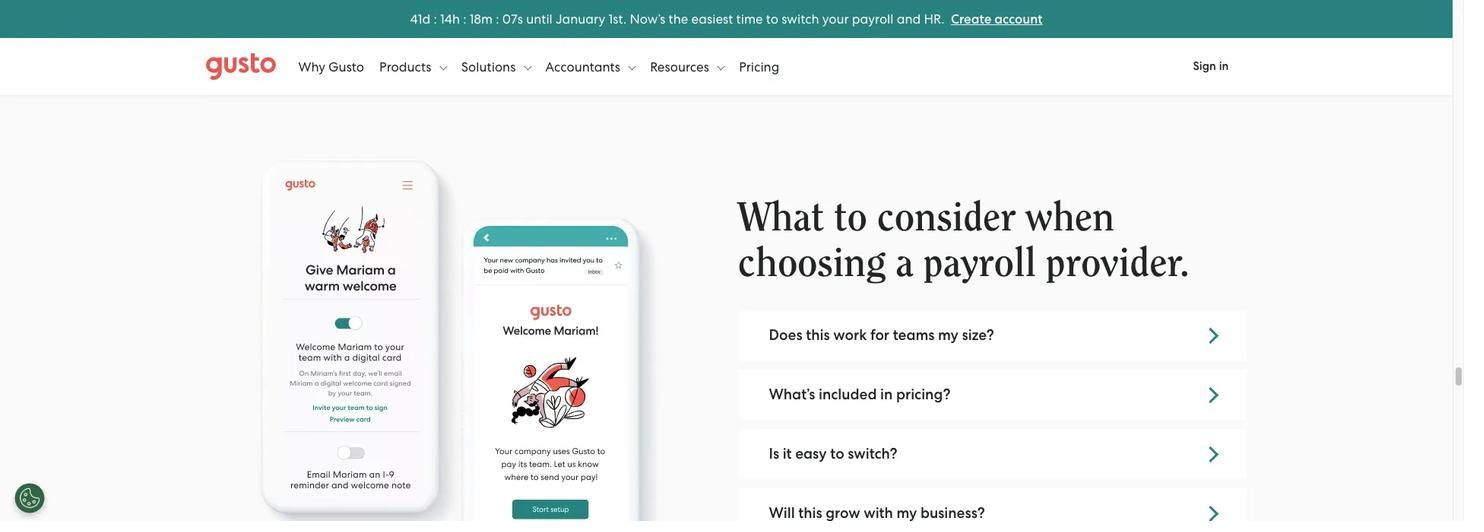 Task type: locate. For each thing, give the bounding box(es) containing it.
1 vertical spatial payroll
[[924, 243, 1036, 284]]

to
[[767, 11, 779, 26], [834, 198, 868, 238], [831, 445, 845, 462]]

what's
[[769, 386, 816, 403]]

s
[[518, 11, 523, 26]]

online payroll services, hr, and benefits | gusto image
[[206, 53, 276, 80]]

1 right 'd :'
[[440, 11, 445, 26]]

this
[[806, 326, 830, 344]]

why gusto
[[299, 59, 364, 74]]

in
[[1220, 59, 1230, 73], [881, 386, 893, 403]]

1 left h :
[[418, 11, 423, 26]]

0 horizontal spatial in
[[881, 386, 893, 403]]

create account link
[[952, 11, 1043, 27]]

1 4 from the left
[[410, 11, 418, 26]]

2 1 from the left
[[440, 11, 445, 26]]

m :
[[481, 11, 499, 26]]

resources
[[650, 59, 713, 74]]

products
[[380, 59, 435, 74]]

7
[[511, 11, 518, 26]]

1 horizontal spatial 1
[[440, 11, 445, 26]]

hr.
[[924, 11, 945, 26]]

0 horizontal spatial 4
[[410, 11, 418, 26]]

1 horizontal spatial payroll
[[924, 243, 1036, 284]]

sign in link
[[1176, 49, 1248, 84]]

in inside sign in link
[[1220, 59, 1230, 73]]

1 vertical spatial to
[[834, 198, 868, 238]]

1
[[418, 11, 423, 26], [440, 11, 445, 26], [470, 11, 474, 26]]

sign
[[1194, 59, 1217, 73]]

0
[[503, 11, 511, 26]]

why
[[299, 59, 325, 74]]

payroll inside "4 1 d : 1 4 h : 1 8 m : 0 7 s until january 1st. now's the easiest time to switch your payroll and hr. create account"
[[853, 11, 894, 26]]

what to consider when choosing a payroll provider.
[[738, 198, 1190, 284]]

0 horizontal spatial 1
[[418, 11, 423, 26]]

1 vertical spatial in
[[881, 386, 893, 403]]

4 right 'd :'
[[445, 11, 452, 26]]

1st.
[[609, 11, 627, 26]]

1 right h :
[[470, 11, 474, 26]]

work
[[834, 326, 867, 344]]

in left pricing?
[[881, 386, 893, 403]]

payroll left 'and' on the right top
[[853, 11, 894, 26]]

to up choosing
[[834, 198, 868, 238]]

solutions
[[461, 59, 519, 74]]

create
[[952, 11, 992, 27]]

january
[[556, 11, 606, 26]]

is
[[769, 445, 780, 462]]

8
[[474, 11, 481, 26]]

to inside "4 1 d : 1 4 h : 1 8 m : 0 7 s until january 1st. now's the easiest time to switch your payroll and hr. create account"
[[767, 11, 779, 26]]

employee onboarding image
[[257, 149, 664, 521]]

payroll
[[853, 11, 894, 26], [924, 243, 1036, 284]]

2 horizontal spatial 1
[[470, 11, 474, 26]]

0 horizontal spatial payroll
[[853, 11, 894, 26]]

why gusto link
[[299, 44, 364, 89]]

easiest
[[692, 11, 734, 26]]

to right time
[[767, 11, 779, 26]]

1 horizontal spatial in
[[1220, 59, 1230, 73]]

in right sign
[[1220, 59, 1230, 73]]

switch
[[782, 11, 820, 26]]

4
[[410, 11, 418, 26], [445, 11, 452, 26]]

0 vertical spatial payroll
[[853, 11, 894, 26]]

0 vertical spatial in
[[1220, 59, 1230, 73]]

4 left 'd :'
[[410, 11, 418, 26]]

pricing
[[739, 59, 780, 74]]

0 vertical spatial to
[[767, 11, 779, 26]]

a
[[896, 243, 914, 284]]

does
[[769, 326, 803, 344]]

and
[[897, 11, 921, 26]]

now's
[[630, 11, 666, 26]]

consider
[[877, 198, 1017, 238]]

payroll down consider
[[924, 243, 1036, 284]]

your
[[823, 11, 849, 26]]

1 horizontal spatial 4
[[445, 11, 452, 26]]

h :
[[452, 11, 467, 26]]

included
[[819, 386, 877, 403]]

pricing?
[[897, 386, 951, 403]]

it
[[783, 445, 792, 462]]

4 1 d : 1 4 h : 1 8 m : 0 7 s until january 1st. now's the easiest time to switch your payroll and hr. create account
[[410, 11, 1043, 27]]

solutions button
[[461, 44, 532, 89]]

to right easy
[[831, 445, 845, 462]]



Task type: vqa. For each thing, say whether or not it's contained in the screenshot.
or
no



Task type: describe. For each thing, give the bounding box(es) containing it.
the
[[669, 11, 689, 26]]

payroll inside what to consider when choosing a payroll provider.
[[924, 243, 1036, 284]]

account
[[995, 11, 1043, 27]]

what's included in pricing?
[[769, 386, 951, 403]]

to inside what to consider when choosing a payroll provider.
[[834, 198, 868, 238]]

time
[[737, 11, 763, 26]]

what
[[738, 198, 825, 238]]

pricing link
[[739, 44, 780, 89]]

when
[[1027, 198, 1115, 238]]

accountants
[[546, 59, 624, 74]]

provider.
[[1046, 243, 1190, 284]]

until
[[527, 11, 553, 26]]

choosing
[[738, 243, 886, 284]]

is it easy to switch?
[[769, 445, 898, 462]]

products button
[[380, 44, 447, 89]]

resources button
[[650, 44, 725, 89]]

for
[[871, 326, 890, 344]]

does this work for teams my size?
[[769, 326, 995, 344]]

2 4 from the left
[[445, 11, 452, 26]]

gusto
[[329, 59, 364, 74]]

2 vertical spatial to
[[831, 445, 845, 462]]

accountants button
[[546, 44, 636, 89]]

my
[[939, 326, 959, 344]]

d :
[[423, 11, 437, 26]]

1 1 from the left
[[418, 11, 423, 26]]

easy
[[796, 445, 827, 462]]

main element
[[206, 44, 1248, 89]]

switch?
[[848, 445, 898, 462]]

sign in
[[1194, 59, 1230, 73]]

size?
[[963, 326, 995, 344]]

teams
[[893, 326, 935, 344]]

3 1 from the left
[[470, 11, 474, 26]]



